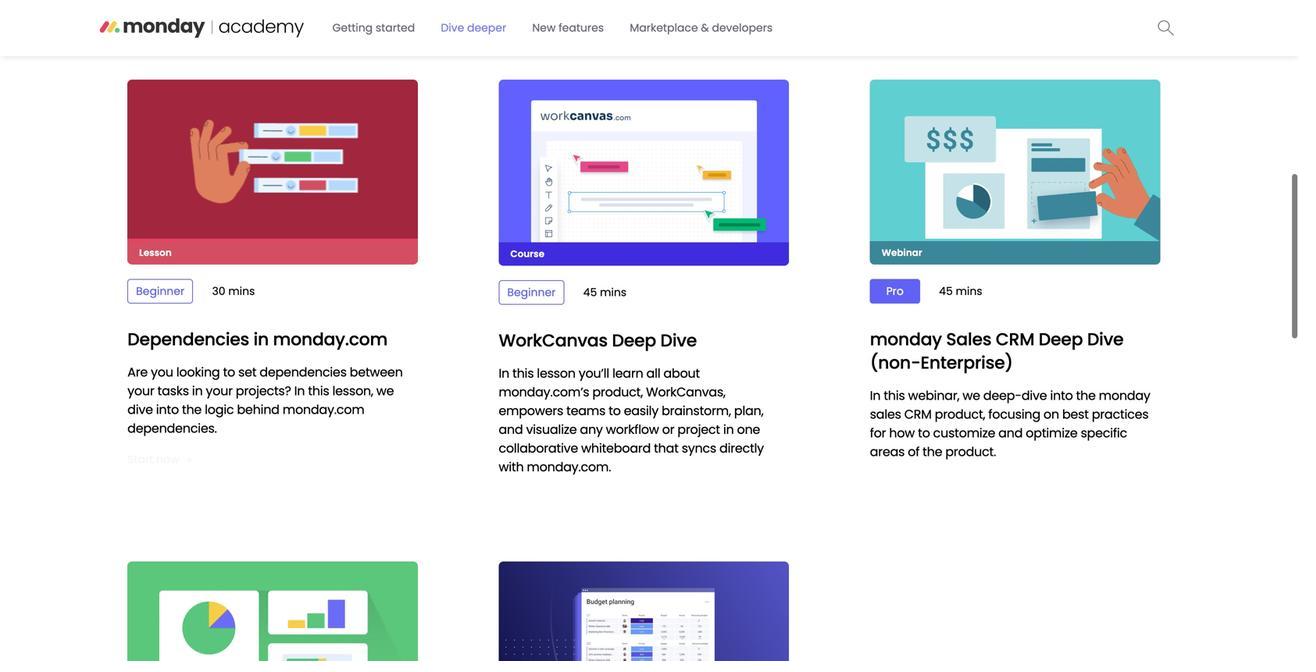 Task type: vqa. For each thing, say whether or not it's contained in the screenshot.
the left 45 mins
yes



Task type: locate. For each thing, give the bounding box(es) containing it.
this down the "dependencies"
[[308, 383, 329, 400]]

we down between
[[376, 383, 394, 400]]

0 vertical spatial product,
[[593, 383, 643, 401]]

45 up workcanvas deep dive
[[583, 285, 597, 300]]

how
[[889, 425, 915, 442]]

in
[[254, 328, 269, 352], [192, 383, 203, 400], [723, 421, 734, 439]]

of
[[908, 443, 920, 461]]

0 vertical spatial monday
[[870, 328, 942, 352]]

we left deep-
[[963, 387, 980, 405]]

1 vertical spatial crm
[[904, 406, 932, 423]]

this inside in this webinar, we deep-dive into the monday sales crm product, focusing on best practices for how to customize and optimize specific areas of the product.
[[884, 387, 905, 405]]

enterprise)
[[921, 351, 1013, 375]]

1 horizontal spatial 45 mins
[[939, 284, 983, 299]]

beginner for dependencies
[[136, 284, 185, 299]]

0 horizontal spatial the
[[182, 401, 202, 419]]

into
[[1050, 387, 1073, 405], [156, 401, 179, 419]]

1 vertical spatial to
[[609, 402, 621, 420]]

monday down pro
[[870, 328, 942, 352]]

0 vertical spatial crm
[[996, 328, 1035, 352]]

2 horizontal spatial in
[[870, 387, 881, 405]]

in for workcanvas deep dive
[[499, 365, 509, 382]]

1 horizontal spatial product,
[[935, 406, 985, 423]]

areas
[[870, 443, 905, 461]]

lesson
[[139, 247, 172, 259]]

mins right 30
[[228, 284, 255, 299]]

0 horizontal spatial product,
[[593, 383, 643, 401]]

to up of
[[918, 425, 930, 442]]

brainstorm,
[[662, 402, 731, 420]]

in this webinar, we deep-dive into the monday sales crm product, focusing on best practices for how to customize and optimize specific areas of the product.
[[870, 387, 1151, 461]]

monday.com up the "dependencies"
[[273, 328, 388, 352]]

icon image
[[185, 458, 192, 463]]

product,
[[593, 383, 643, 401], [935, 406, 985, 423]]

beginner down lesson
[[136, 284, 185, 299]]

2 horizontal spatial this
[[884, 387, 905, 405]]

45 mins up workcanvas deep dive
[[583, 285, 627, 300]]

product.
[[946, 443, 996, 461]]

1 horizontal spatial and
[[999, 425, 1023, 442]]

monday up practices
[[1099, 387, 1151, 405]]

in up sales
[[870, 387, 881, 405]]

crm right sales
[[996, 328, 1035, 352]]

this
[[513, 365, 534, 382], [308, 383, 329, 400], [884, 387, 905, 405]]

1 horizontal spatial in
[[499, 365, 509, 382]]

1 horizontal spatial your
[[206, 383, 233, 400]]

getting started
[[332, 20, 415, 36]]

in up set
[[254, 328, 269, 352]]

and
[[499, 421, 523, 439], [999, 425, 1023, 442]]

2 vertical spatial in
[[723, 421, 734, 439]]

1 vertical spatial monday.com
[[283, 401, 364, 419]]

monday.com
[[273, 328, 388, 352], [283, 401, 364, 419]]

1 horizontal spatial this
[[513, 365, 534, 382]]

easily
[[624, 402, 659, 420]]

workcanvas deep dive
[[499, 329, 697, 353]]

45 mins
[[939, 284, 983, 299], [583, 285, 627, 300]]

1 horizontal spatial dive
[[1022, 387, 1047, 405]]

and down empowers
[[499, 421, 523, 439]]

45
[[939, 284, 953, 299], [583, 285, 597, 300]]

your down are
[[127, 383, 154, 400]]

0 horizontal spatial beginner
[[136, 284, 185, 299]]

are you looking to set dependencies between your tasks in your projects? in this lesson, we dive into the logic behind monday.com dependencies.
[[127, 364, 403, 438]]

dive inside in this webinar, we deep-dive into the monday sales crm product, focusing on best practices for how to customize and optimize specific areas of the product.
[[1022, 387, 1047, 405]]

0 horizontal spatial into
[[156, 401, 179, 419]]

your up logic
[[206, 383, 233, 400]]

2 your from the left
[[206, 383, 233, 400]]

workcanvas,
[[646, 383, 726, 401]]

whiteboard
[[581, 440, 651, 457]]

to inside in this webinar, we deep-dive into the monday sales crm product, focusing on best practices for how to customize and optimize specific areas of the product.
[[918, 425, 930, 442]]

in this lesson you'll learn all about monday.com's product, workcanvas, empowers teams to easily brainstorm, plan, and visualize any workflow or project in one collaborative whiteboard that syncs directly with monday.com.
[[499, 365, 764, 476]]

you'll
[[579, 365, 609, 382]]

in
[[499, 365, 509, 382], [294, 383, 305, 400], [870, 387, 881, 405]]

marketplace & developers link
[[621, 14, 782, 42]]

dive up on
[[1022, 387, 1047, 405]]

we
[[376, 383, 394, 400], [963, 387, 980, 405]]

with
[[499, 458, 524, 476]]

1 horizontal spatial monday
[[1099, 387, 1151, 405]]

in inside in this lesson you'll learn all about monday.com's product, workcanvas, empowers teams to easily brainstorm, plan, and visualize any workflow or project in one collaborative whiteboard that syncs directly with monday.com.
[[499, 365, 509, 382]]

beginner for workcanvas
[[507, 285, 556, 300]]

0 horizontal spatial we
[[376, 383, 394, 400]]

45 mins for deep
[[583, 285, 627, 300]]

mins up workcanvas deep dive
[[600, 285, 627, 300]]

the
[[1076, 387, 1096, 405], [182, 401, 202, 419], [923, 443, 942, 461]]

0 horizontal spatial and
[[499, 421, 523, 439]]

monday.com down lesson,
[[283, 401, 364, 419]]

product, up customize
[[935, 406, 985, 423]]

this up sales
[[884, 387, 905, 405]]

dependencies
[[127, 328, 249, 352]]

1 horizontal spatial beginner
[[507, 285, 556, 300]]

mins up sales
[[956, 284, 983, 299]]

0 horizontal spatial mins
[[228, 284, 255, 299]]

dive inside the 'monday sales crm deep dive (non-enterprise)'
[[1087, 328, 1124, 352]]

0 horizontal spatial 45 mins
[[583, 285, 627, 300]]

(non-
[[870, 351, 921, 375]]

dive up dependencies.
[[127, 401, 153, 419]]

into inside in this webinar, we deep-dive into the monday sales crm product, focusing on best practices for how to customize and optimize specific areas of the product.
[[1050, 387, 1073, 405]]

that
[[654, 440, 679, 457]]

deep up on
[[1039, 328, 1083, 352]]

dive left deeper on the top
[[441, 20, 464, 36]]

deep-
[[984, 387, 1022, 405]]

mins
[[956, 284, 983, 299], [228, 284, 255, 299], [600, 285, 627, 300]]

best
[[1062, 406, 1089, 423]]

1 horizontal spatial to
[[609, 402, 621, 420]]

developers
[[712, 20, 773, 36]]

2 horizontal spatial dive
[[1087, 328, 1124, 352]]

1 horizontal spatial mins
[[600, 285, 627, 300]]

you
[[151, 364, 173, 381]]

this up monday.com's
[[513, 365, 534, 382]]

0 horizontal spatial monday
[[870, 328, 942, 352]]

0 horizontal spatial crm
[[904, 406, 932, 423]]

in down looking
[[192, 383, 203, 400]]

beginner down 'course'
[[507, 285, 556, 300]]

collaborative
[[499, 440, 578, 457]]

2 horizontal spatial the
[[1076, 387, 1096, 405]]

0 vertical spatial to
[[223, 364, 235, 381]]

0 horizontal spatial in
[[192, 383, 203, 400]]

the down tasks
[[182, 401, 202, 419]]

search logo image
[[1158, 20, 1175, 35]]

&
[[701, 20, 709, 36]]

in up monday.com's
[[499, 365, 509, 382]]

1 horizontal spatial deep
[[1039, 328, 1083, 352]]

dive
[[1022, 387, 1047, 405], [127, 401, 153, 419]]

in inside are you looking to set dependencies between your tasks in your projects? in this lesson, we dive into the logic behind monday.com dependencies.
[[294, 383, 305, 400]]

2 horizontal spatial in
[[723, 421, 734, 439]]

1 horizontal spatial crm
[[996, 328, 1035, 352]]

crm inside the 'monday sales crm deep dive (non-enterprise)'
[[996, 328, 1035, 352]]

to left set
[[223, 364, 235, 381]]

monday inside in this webinar, we deep-dive into the monday sales crm product, focusing on best practices for how to customize and optimize specific areas of the product.
[[1099, 387, 1151, 405]]

marketplace
[[630, 20, 698, 36]]

in inside in this webinar, we deep-dive into the monday sales crm product, focusing on best practices for how to customize and optimize specific areas of the product.
[[870, 387, 881, 405]]

into up on
[[1050, 387, 1073, 405]]

this for monday sales crm deep dive (non-enterprise)
[[884, 387, 905, 405]]

sales
[[870, 406, 901, 423]]

1 horizontal spatial we
[[963, 387, 980, 405]]

2 vertical spatial to
[[918, 425, 930, 442]]

0 horizontal spatial 45
[[583, 285, 597, 300]]

academy logo image
[[99, 12, 319, 39]]

into inside are you looking to set dependencies between your tasks in your projects? in this lesson, we dive into the logic behind monday.com dependencies.
[[156, 401, 179, 419]]

1 vertical spatial product,
[[935, 406, 985, 423]]

2 horizontal spatial to
[[918, 425, 930, 442]]

in left the one
[[723, 421, 734, 439]]

into up dependencies.
[[156, 401, 179, 419]]

to
[[223, 364, 235, 381], [609, 402, 621, 420], [918, 425, 930, 442]]

1 horizontal spatial in
[[254, 328, 269, 352]]

workflow
[[606, 421, 659, 439]]

0 horizontal spatial in
[[294, 383, 305, 400]]

deeper
[[467, 20, 506, 36]]

in down the "dependencies"
[[294, 383, 305, 400]]

dive up about
[[661, 329, 697, 353]]

monday.com inside are you looking to set dependencies between your tasks in your projects? in this lesson, we dive into the logic behind monday.com dependencies.
[[283, 401, 364, 419]]

0 horizontal spatial your
[[127, 383, 154, 400]]

crm
[[996, 328, 1035, 352], [904, 406, 932, 423]]

dive
[[441, 20, 464, 36], [1087, 328, 1124, 352], [661, 329, 697, 353]]

crm down webinar,
[[904, 406, 932, 423]]

0 horizontal spatial dive
[[127, 401, 153, 419]]

45 right pro
[[939, 284, 953, 299]]

the up best
[[1076, 387, 1096, 405]]

and down 'focusing'
[[999, 425, 1023, 442]]

0 horizontal spatial this
[[308, 383, 329, 400]]

1 vertical spatial in
[[192, 383, 203, 400]]

teams
[[566, 402, 606, 420]]

learn
[[613, 365, 643, 382]]

monday.com.
[[527, 458, 611, 476]]

0 horizontal spatial to
[[223, 364, 235, 381]]

2 horizontal spatial mins
[[956, 284, 983, 299]]

1 horizontal spatial dive
[[661, 329, 697, 353]]

the right of
[[923, 443, 942, 461]]

dive up practices
[[1087, 328, 1124, 352]]

dependencies.
[[127, 420, 217, 438]]

product, down learn
[[593, 383, 643, 401]]

your
[[127, 383, 154, 400], [206, 383, 233, 400]]

dependencies
[[260, 364, 347, 381]]

1 vertical spatial monday
[[1099, 387, 1151, 405]]

workcanvas
[[499, 329, 608, 353]]

1 horizontal spatial the
[[923, 443, 942, 461]]

this inside in this lesson you'll learn all about monday.com's product, workcanvas, empowers teams to easily brainstorm, plan, and visualize any workflow or project in one collaborative whiteboard that syncs directly with monday.com.
[[513, 365, 534, 382]]

45 mins up sales
[[939, 284, 983, 299]]

one
[[737, 421, 760, 439]]

30 mins
[[212, 284, 255, 299]]

1 horizontal spatial into
[[1050, 387, 1073, 405]]

to up the workflow
[[609, 402, 621, 420]]

deep up learn
[[612, 329, 656, 353]]

1 horizontal spatial 45
[[939, 284, 953, 299]]



Task type: describe. For each thing, give the bounding box(es) containing it.
we inside are you looking to set dependencies between your tasks in your projects? in this lesson, we dive into the logic behind monday.com dependencies.
[[376, 383, 394, 400]]

monday sales crm deep dive (non-enterprise)
[[870, 328, 1124, 375]]

45 mins for sales
[[939, 284, 983, 299]]

now
[[156, 452, 179, 468]]

marketplace & developers
[[630, 20, 773, 36]]

product, inside in this lesson you'll learn all about monday.com's product, workcanvas, empowers teams to easily brainstorm, plan, and visualize any workflow or project in one collaborative whiteboard that syncs directly with monday.com.
[[593, 383, 643, 401]]

start now link
[[127, 452, 192, 468]]

optimize
[[1026, 425, 1078, 442]]

45 for monday
[[939, 284, 953, 299]]

sales
[[946, 328, 992, 352]]

dive deeper
[[441, 20, 506, 36]]

to inside in this lesson you'll learn all about monday.com's product, workcanvas, empowers teams to easily brainstorm, plan, and visualize any workflow or project in one collaborative whiteboard that syncs directly with monday.com.
[[609, 402, 621, 420]]

features
[[559, 20, 604, 36]]

mins for sales
[[956, 284, 983, 299]]

any
[[580, 421, 603, 439]]

specific
[[1081, 425, 1127, 442]]

dive inside are you looking to set dependencies between your tasks in your projects? in this lesson, we dive into the logic behind monday.com dependencies.
[[127, 401, 153, 419]]

in for monday sales crm deep dive (non-enterprise)
[[870, 387, 881, 405]]

project
[[678, 421, 720, 439]]

start now
[[127, 452, 179, 468]]

mins for deep
[[600, 285, 627, 300]]

mins for in
[[228, 284, 255, 299]]

webinar
[[882, 246, 922, 259]]

0 vertical spatial in
[[254, 328, 269, 352]]

practices
[[1092, 406, 1149, 423]]

customize
[[933, 425, 996, 442]]

dive deeper link
[[432, 14, 516, 42]]

started
[[376, 20, 415, 36]]

set
[[238, 364, 257, 381]]

monday.com's
[[499, 383, 589, 401]]

behind
[[237, 401, 280, 419]]

0 vertical spatial monday.com
[[273, 328, 388, 352]]

30
[[212, 284, 225, 299]]

between
[[350, 364, 403, 381]]

about
[[664, 365, 700, 382]]

in inside are you looking to set dependencies between your tasks in your projects? in this lesson, we dive into the logic behind monday.com dependencies.
[[192, 383, 203, 400]]

0 horizontal spatial deep
[[612, 329, 656, 353]]

tasks
[[157, 383, 189, 400]]

getting started link
[[323, 14, 424, 42]]

new
[[532, 20, 556, 36]]

for
[[870, 425, 886, 442]]

the inside are you looking to set dependencies between your tasks in your projects? in this lesson, we dive into the logic behind monday.com dependencies.
[[182, 401, 202, 419]]

deep inside the 'monday sales crm deep dive (non-enterprise)'
[[1039, 328, 1083, 352]]

dependencies in monday.com
[[127, 328, 388, 352]]

are
[[127, 364, 148, 381]]

to inside are you looking to set dependencies between your tasks in your projects? in this lesson, we dive into the logic behind monday.com dependencies.
[[223, 364, 235, 381]]

in inside in this lesson you'll learn all about monday.com's product, workcanvas, empowers teams to easily brainstorm, plan, and visualize any workflow or project in one collaborative whiteboard that syncs directly with monday.com.
[[723, 421, 734, 439]]

crm inside in this webinar, we deep-dive into the monday sales crm product, focusing on best practices for how to customize and optimize specific areas of the product.
[[904, 406, 932, 423]]

and inside in this webinar, we deep-dive into the monday sales crm product, focusing on best practices for how to customize and optimize specific areas of the product.
[[999, 425, 1023, 442]]

plan,
[[734, 402, 764, 420]]

new features
[[532, 20, 604, 36]]

on
[[1044, 406, 1059, 423]]

monday inside the 'monday sales crm deep dive (non-enterprise)'
[[870, 328, 942, 352]]

we inside in this webinar, we deep-dive into the monday sales crm product, focusing on best practices for how to customize and optimize specific areas of the product.
[[963, 387, 980, 405]]

empowers
[[499, 402, 563, 420]]

looking
[[176, 364, 220, 381]]

pro
[[886, 284, 904, 299]]

product, inside in this webinar, we deep-dive into the monday sales crm product, focusing on best practices for how to customize and optimize specific areas of the product.
[[935, 406, 985, 423]]

lesson
[[537, 365, 576, 382]]

syncs
[[682, 440, 716, 457]]

this for workcanvas deep dive
[[513, 365, 534, 382]]

focusing
[[989, 406, 1041, 423]]

webinar,
[[908, 387, 960, 405]]

projects?
[[236, 383, 291, 400]]

or
[[662, 421, 675, 439]]

1 your from the left
[[127, 383, 154, 400]]

new features link
[[523, 14, 613, 42]]

lesson,
[[332, 383, 373, 400]]

getting
[[332, 20, 373, 36]]

0 horizontal spatial dive
[[441, 20, 464, 36]]

start
[[127, 452, 153, 468]]

45 for workcanvas
[[583, 285, 597, 300]]

all
[[647, 365, 661, 382]]

this inside are you looking to set dependencies between your tasks in your projects? in this lesson, we dive into the logic behind monday.com dependencies.
[[308, 383, 329, 400]]

logic
[[205, 401, 234, 419]]

directly
[[720, 440, 764, 457]]

and inside in this lesson you'll learn all about monday.com's product, workcanvas, empowers teams to easily brainstorm, plan, and visualize any workflow or project in one collaborative whiteboard that syncs directly with monday.com.
[[499, 421, 523, 439]]

visualize
[[526, 421, 577, 439]]

course
[[511, 248, 545, 260]]



